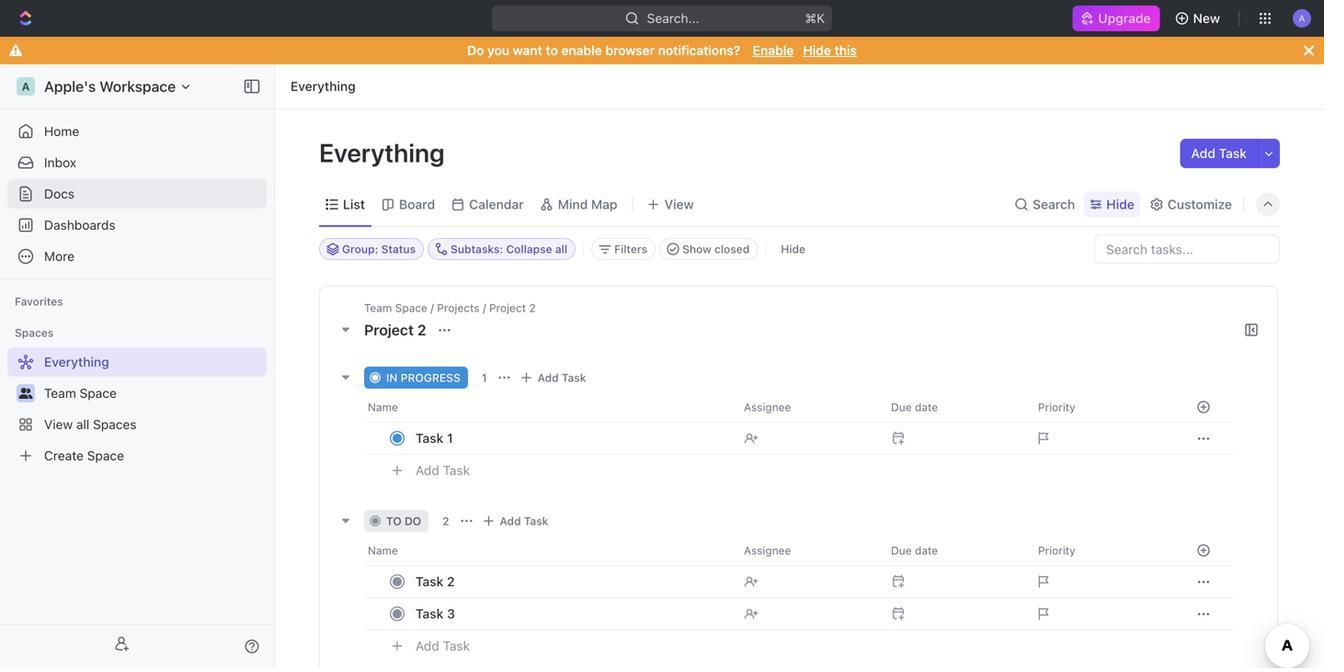 Task type: locate. For each thing, give the bounding box(es) containing it.
priority button
[[1027, 393, 1174, 422], [1027, 536, 1174, 566]]

0 vertical spatial assignee
[[744, 401, 791, 414]]

hide left this
[[803, 43, 831, 58]]

space down view all spaces
[[87, 448, 124, 463]]

0 horizontal spatial spaces
[[15, 326, 54, 339]]

0 horizontal spatial team
[[44, 386, 76, 401]]

do you want to enable browser notifications? enable hide this
[[467, 43, 857, 58]]

all up create space
[[76, 417, 89, 432]]

2 vertical spatial space
[[87, 448, 124, 463]]

2 assignee button from the top
[[733, 536, 880, 566]]

0 horizontal spatial 1
[[447, 431, 453, 446]]

view inside button
[[665, 197, 694, 212]]

0 vertical spatial a
[[1299, 13, 1305, 23]]

0 horizontal spatial to
[[386, 515, 402, 528]]

date for 2
[[915, 544, 938, 557]]

spaces up create space 'link'
[[93, 417, 137, 432]]

name
[[368, 401, 398, 414], [368, 544, 398, 557]]

a inside "element"
[[22, 80, 30, 93]]

task up task 2 link
[[524, 515, 549, 528]]

/ right projects at the top left
[[483, 302, 486, 315]]

0 vertical spatial view
[[665, 197, 694, 212]]

0 vertical spatial due date
[[891, 401, 938, 414]]

1 due from the top
[[891, 401, 912, 414]]

date
[[915, 401, 938, 414], [915, 544, 938, 557]]

due
[[891, 401, 912, 414], [891, 544, 912, 557]]

subtasks:
[[451, 243, 503, 256]]

0 vertical spatial date
[[915, 401, 938, 414]]

2 due from the top
[[891, 544, 912, 557]]

inbox
[[44, 155, 76, 170]]

name button
[[364, 393, 733, 422], [364, 536, 733, 566]]

add task button up task 1 link
[[516, 367, 594, 389]]

view up create
[[44, 417, 73, 432]]

add task down task 1
[[416, 463, 470, 478]]

do
[[467, 43, 484, 58]]

team right user group icon
[[44, 386, 76, 401]]

in
[[386, 372, 398, 384]]

1 vertical spatial due date
[[891, 544, 938, 557]]

space inside 'link'
[[87, 448, 124, 463]]

1 priority from the top
[[1038, 401, 1076, 414]]

add task
[[1191, 146, 1247, 161], [538, 372, 586, 384], [416, 463, 470, 478], [500, 515, 549, 528], [416, 639, 470, 654]]

1 date from the top
[[915, 401, 938, 414]]

1 horizontal spatial /
[[483, 302, 486, 315]]

0 vertical spatial name button
[[364, 393, 733, 422]]

dashboards
[[44, 217, 116, 233]]

everything
[[291, 79, 356, 94], [319, 137, 450, 168], [44, 355, 109, 370]]

name for to do
[[368, 544, 398, 557]]

project up the in
[[364, 321, 414, 339]]

list link
[[339, 192, 365, 217]]

task 1 link
[[411, 425, 729, 452]]

assignee button for 1
[[733, 393, 880, 422]]

add task button
[[1180, 139, 1258, 168], [516, 367, 594, 389], [407, 460, 477, 482], [478, 510, 556, 532], [407, 635, 477, 658]]

favorites
[[15, 295, 63, 308]]

1 right progress
[[482, 372, 487, 384]]

0 vertical spatial due
[[891, 401, 912, 414]]

add task up 'customize'
[[1191, 146, 1247, 161]]

0 vertical spatial due date button
[[880, 393, 1027, 422]]

upgrade link
[[1073, 6, 1160, 31]]

1 due date from the top
[[891, 401, 938, 414]]

assignee button
[[733, 393, 880, 422], [733, 536, 880, 566]]

a
[[1299, 13, 1305, 23], [22, 80, 30, 93]]

2 name from the top
[[368, 544, 398, 557]]

team
[[364, 302, 392, 315], [44, 386, 76, 401]]

1 horizontal spatial all
[[555, 243, 567, 256]]

hide button
[[774, 238, 813, 260]]

task inside task 1 link
[[416, 431, 444, 446]]

1 vertical spatial priority
[[1038, 544, 1076, 557]]

0 vertical spatial hide
[[803, 43, 831, 58]]

search button
[[1009, 192, 1081, 217]]

0 vertical spatial 1
[[482, 372, 487, 384]]

view button
[[641, 183, 700, 226]]

everything link
[[286, 75, 360, 97], [7, 348, 263, 377]]

0 horizontal spatial a
[[22, 80, 30, 93]]

due date button
[[880, 393, 1027, 422], [880, 536, 1027, 566]]

show closed button
[[659, 238, 758, 260]]

1
[[482, 372, 487, 384], [447, 431, 453, 446]]

task 3 link
[[411, 601, 729, 628]]

0 horizontal spatial everything link
[[7, 348, 263, 377]]

task up 'customize'
[[1219, 146, 1247, 161]]

date for 1
[[915, 401, 938, 414]]

add down task 1
[[416, 463, 439, 478]]

0 vertical spatial team
[[364, 302, 392, 315]]

priority button for 2
[[1027, 536, 1174, 566]]

0 vertical spatial priority
[[1038, 401, 1076, 414]]

1 vertical spatial view
[[44, 417, 73, 432]]

0 horizontal spatial /
[[431, 302, 434, 315]]

hide right search
[[1107, 197, 1135, 212]]

0 vertical spatial space
[[395, 302, 428, 315]]

2 priority button from the top
[[1027, 536, 1174, 566]]

2 date from the top
[[915, 544, 938, 557]]

1 horizontal spatial project
[[489, 302, 526, 315]]

team space link
[[44, 379, 263, 408]]

0 horizontal spatial project
[[364, 321, 414, 339]]

board link
[[395, 192, 435, 217]]

0 horizontal spatial view
[[44, 417, 73, 432]]

tree
[[7, 348, 267, 471]]

a inside dropdown button
[[1299, 13, 1305, 23]]

1 vertical spatial priority button
[[1027, 536, 1174, 566]]

1 vertical spatial due
[[891, 544, 912, 557]]

2 priority from the top
[[1038, 544, 1076, 557]]

space up view all spaces
[[80, 386, 117, 401]]

name down the in
[[368, 401, 398, 414]]

add
[[1191, 146, 1216, 161], [538, 372, 559, 384], [416, 463, 439, 478], [500, 515, 521, 528], [416, 639, 439, 654]]

space
[[395, 302, 428, 315], [80, 386, 117, 401], [87, 448, 124, 463]]

add task down task 3
[[416, 639, 470, 654]]

mind map link
[[554, 192, 618, 217]]

apple's workspace, , element
[[17, 77, 35, 96]]

0 vertical spatial name
[[368, 401, 398, 414]]

due for 1
[[891, 401, 912, 414]]

task down task 1
[[443, 463, 470, 478]]

add down task 3
[[416, 639, 439, 654]]

spaces
[[15, 326, 54, 339], [93, 417, 137, 432]]

0 vertical spatial assignee button
[[733, 393, 880, 422]]

1 horizontal spatial view
[[665, 197, 694, 212]]

1 vertical spatial everything
[[319, 137, 450, 168]]

task up task 1 link
[[562, 372, 586, 384]]

1 vertical spatial everything link
[[7, 348, 263, 377]]

1 assignee button from the top
[[733, 393, 880, 422]]

team for team space
[[44, 386, 76, 401]]

projects
[[437, 302, 480, 315]]

assignee for 2
[[744, 544, 791, 557]]

collapse
[[506, 243, 552, 256]]

2
[[529, 302, 536, 315], [417, 321, 426, 339], [442, 515, 449, 528], [447, 574, 455, 589]]

to left do
[[386, 515, 402, 528]]

view up show
[[665, 197, 694, 212]]

0 vertical spatial priority button
[[1027, 393, 1174, 422]]

view inside 'sidebar' navigation
[[44, 417, 73, 432]]

1 horizontal spatial spaces
[[93, 417, 137, 432]]

team up project 2
[[364, 302, 392, 315]]

name button up task 2 link
[[364, 536, 733, 566]]

2 name button from the top
[[364, 536, 733, 566]]

team space
[[44, 386, 117, 401]]

1 priority button from the top
[[1027, 393, 1174, 422]]

1 down progress
[[447, 431, 453, 446]]

tree containing everything
[[7, 348, 267, 471]]

1 vertical spatial assignee
[[744, 544, 791, 557]]

space for team space / projects / project 2
[[395, 302, 428, 315]]

1 vertical spatial project
[[364, 321, 414, 339]]

due date
[[891, 401, 938, 414], [891, 544, 938, 557]]

spaces down favorites
[[15, 326, 54, 339]]

1 name from the top
[[368, 401, 398, 414]]

more
[[44, 249, 75, 264]]

task 2 link
[[411, 569, 729, 595]]

more button
[[7, 242, 267, 271]]

task down the '3'
[[443, 639, 470, 654]]

0 vertical spatial spaces
[[15, 326, 54, 339]]

1 assignee from the top
[[744, 401, 791, 414]]

1 horizontal spatial a
[[1299, 13, 1305, 23]]

subtasks: collapse all
[[451, 243, 567, 256]]

2 assignee from the top
[[744, 544, 791, 557]]

name down to do
[[368, 544, 398, 557]]

/
[[431, 302, 434, 315], [483, 302, 486, 315]]

0 vertical spatial everything
[[291, 79, 356, 94]]

2 vertical spatial hide
[[781, 243, 806, 256]]

1 vertical spatial all
[[76, 417, 89, 432]]

assignee
[[744, 401, 791, 414], [744, 544, 791, 557]]

all right collapse on the left of page
[[555, 243, 567, 256]]

2 due date button from the top
[[880, 536, 1027, 566]]

1 horizontal spatial everything link
[[286, 75, 360, 97]]

group: status
[[342, 243, 416, 256]]

0 horizontal spatial all
[[76, 417, 89, 432]]

1 vertical spatial 1
[[447, 431, 453, 446]]

1 vertical spatial name
[[368, 544, 398, 557]]

2 due date from the top
[[891, 544, 938, 557]]

hide right closed in the right of the page
[[781, 243, 806, 256]]

1 vertical spatial date
[[915, 544, 938, 557]]

1 vertical spatial team
[[44, 386, 76, 401]]

project right projects at the top left
[[489, 302, 526, 315]]

task down progress
[[416, 431, 444, 446]]

1 vertical spatial a
[[22, 80, 30, 93]]

customize
[[1168, 197, 1232, 212]]

enable
[[561, 43, 602, 58]]

/ left projects at the top left
[[431, 302, 434, 315]]

1 vertical spatial hide
[[1107, 197, 1135, 212]]

1 name button from the top
[[364, 393, 733, 422]]

task inside task 2 link
[[416, 574, 444, 589]]

task inside 'task 3' link
[[416, 607, 444, 622]]

0 vertical spatial everything link
[[286, 75, 360, 97]]

task left the '3'
[[416, 607, 444, 622]]

priority
[[1038, 401, 1076, 414], [1038, 544, 1076, 557]]

1 due date button from the top
[[880, 393, 1027, 422]]

priority button for 1
[[1027, 393, 1174, 422]]

team inside 'sidebar' navigation
[[44, 386, 76, 401]]

2 down collapse on the left of page
[[529, 302, 536, 315]]

to right want
[[546, 43, 558, 58]]

dashboards link
[[7, 211, 267, 240]]

task 1
[[416, 431, 453, 446]]

apple's workspace
[[44, 78, 176, 95]]

due date for 2
[[891, 544, 938, 557]]

1 vertical spatial space
[[80, 386, 117, 401]]

user group image
[[19, 388, 33, 399]]

name button up task 1 link
[[364, 393, 733, 422]]

add task up task 2 link
[[500, 515, 549, 528]]

space up project 2
[[395, 302, 428, 315]]

mind
[[558, 197, 588, 212]]

1 vertical spatial name button
[[364, 536, 733, 566]]

project
[[489, 302, 526, 315], [364, 321, 414, 339]]

1 horizontal spatial team
[[364, 302, 392, 315]]

1 vertical spatial assignee button
[[733, 536, 880, 566]]

0 vertical spatial to
[[546, 43, 558, 58]]

task up task 3
[[416, 574, 444, 589]]

inbox link
[[7, 148, 267, 177]]

enable
[[753, 43, 794, 58]]

hide
[[803, 43, 831, 58], [1107, 197, 1135, 212], [781, 243, 806, 256]]

mind map
[[558, 197, 618, 212]]

view all spaces
[[44, 417, 137, 432]]

2 vertical spatial everything
[[44, 355, 109, 370]]

1 vertical spatial due date button
[[880, 536, 1027, 566]]

1 horizontal spatial 1
[[482, 372, 487, 384]]



Task type: vqa. For each thing, say whether or not it's contained in the screenshot.
View
yes



Task type: describe. For each thing, give the bounding box(es) containing it.
Search tasks... text field
[[1095, 235, 1279, 263]]

space for team space
[[80, 386, 117, 401]]

add task button down task 3
[[407, 635, 477, 658]]

calendar link
[[465, 192, 524, 217]]

calendar
[[469, 197, 524, 212]]

⌘k
[[805, 11, 825, 26]]

create space link
[[7, 441, 263, 471]]

closed
[[715, 243, 750, 256]]

browser
[[605, 43, 655, 58]]

view for view
[[665, 197, 694, 212]]

2 down "team space / projects / project 2"
[[417, 321, 426, 339]]

everything inside 'sidebar' navigation
[[44, 355, 109, 370]]

search
[[1033, 197, 1075, 212]]

do
[[405, 515, 421, 528]]

workspace
[[100, 78, 176, 95]]

add task button down task 1
[[407, 460, 477, 482]]

view all spaces link
[[7, 410, 263, 440]]

project 2
[[364, 321, 430, 339]]

1 vertical spatial spaces
[[93, 417, 137, 432]]

3
[[447, 607, 455, 622]]

customize button
[[1144, 192, 1238, 217]]

2 up the '3'
[[447, 574, 455, 589]]

add task button up 'customize'
[[1180, 139, 1258, 168]]

in progress
[[386, 372, 461, 384]]

favorites button
[[7, 291, 71, 313]]

due for 2
[[891, 544, 912, 557]]

view button
[[641, 192, 700, 217]]

tree inside 'sidebar' navigation
[[7, 348, 267, 471]]

hide inside dropdown button
[[1107, 197, 1135, 212]]

show closed
[[682, 243, 750, 256]]

you
[[487, 43, 510, 58]]

priority for 2
[[1038, 544, 1076, 557]]

add up 'customize'
[[1191, 146, 1216, 161]]

assignee for 1
[[744, 401, 791, 414]]

add up task 1 link
[[538, 372, 559, 384]]

due date for 1
[[891, 401, 938, 414]]

home link
[[7, 117, 267, 146]]

new button
[[1168, 4, 1231, 33]]

0 vertical spatial all
[[555, 243, 567, 256]]

sidebar navigation
[[0, 64, 279, 669]]

1 horizontal spatial to
[[546, 43, 558, 58]]

all inside view all spaces link
[[76, 417, 89, 432]]

docs
[[44, 186, 74, 201]]

search...
[[647, 11, 699, 26]]

list
[[343, 197, 365, 212]]

name button for 2
[[364, 536, 733, 566]]

due date button for 2
[[880, 536, 1027, 566]]

notifications?
[[658, 43, 740, 58]]

2 right do
[[442, 515, 449, 528]]

task 2
[[416, 574, 455, 589]]

a button
[[1287, 4, 1317, 33]]

due date button for 1
[[880, 393, 1027, 422]]

new
[[1193, 11, 1220, 26]]

docs link
[[7, 179, 267, 209]]

this
[[835, 43, 857, 58]]

group:
[[342, 243, 378, 256]]

2 / from the left
[[483, 302, 486, 315]]

team space / projects / project 2
[[364, 302, 536, 315]]

create
[[44, 448, 84, 463]]

1 vertical spatial to
[[386, 515, 402, 528]]

0 vertical spatial project
[[489, 302, 526, 315]]

hide inside button
[[781, 243, 806, 256]]

filters
[[614, 243, 647, 256]]

name button for 1
[[364, 393, 733, 422]]

show
[[682, 243, 712, 256]]

1 / from the left
[[431, 302, 434, 315]]

status
[[381, 243, 416, 256]]

assignee button for 2
[[733, 536, 880, 566]]

apple's
[[44, 78, 96, 95]]

progress
[[401, 372, 461, 384]]

name for in progress
[[368, 401, 398, 414]]

task 3
[[416, 607, 455, 622]]

hide button
[[1084, 192, 1140, 217]]

view for view all spaces
[[44, 417, 73, 432]]

map
[[591, 197, 618, 212]]

space for create space
[[87, 448, 124, 463]]

team for team space / projects / project 2
[[364, 302, 392, 315]]

upgrade
[[1098, 11, 1151, 26]]

filters button
[[591, 238, 656, 260]]

want
[[513, 43, 542, 58]]

create space
[[44, 448, 124, 463]]

add task up task 1 link
[[538, 372, 586, 384]]

priority for 1
[[1038, 401, 1076, 414]]

add task button up task 2 link
[[478, 510, 556, 532]]

board
[[399, 197, 435, 212]]

add up task 2 link
[[500, 515, 521, 528]]

home
[[44, 124, 79, 139]]

to do
[[386, 515, 421, 528]]



